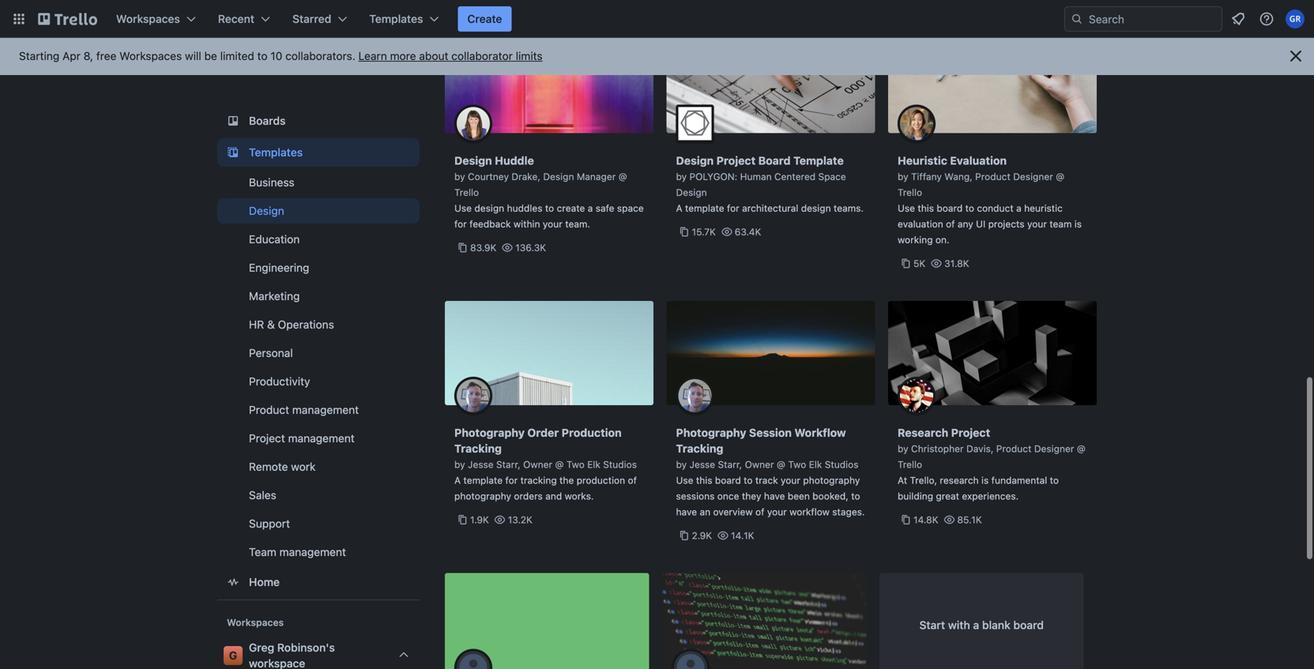 Task type: describe. For each thing, give the bounding box(es) containing it.
85.1k
[[958, 515, 982, 526]]

search image
[[1071, 13, 1084, 25]]

hr & operations link
[[217, 312, 420, 338]]

research project by christopher davis, product designer @ trello at trello, research is fundamental to building great experiences.
[[898, 426, 1086, 502]]

use inside the photography session workflow tracking by jesse starr, owner @ two elk studios use this board to track your photography sessions once they have been booked, to have an overview of your workflow stages.
[[676, 475, 694, 486]]

by inside design project board template by polygon: human centered space design a template for architectural design teams.
[[676, 171, 687, 182]]

blank
[[983, 619, 1011, 632]]

a inside photography order production tracking by jesse starr, owner @ two elk studios a template for tracking the production of photography orders and works.
[[455, 475, 461, 486]]

personal link
[[217, 341, 420, 366]]

productivity link
[[217, 369, 420, 394]]

be
[[204, 49, 217, 62]]

tiffany wang, product designer @ trello image
[[898, 105, 936, 143]]

10
[[271, 49, 282, 62]]

to inside the design huddle by courtney drake, design manager @ trello use design huddles to create a safe space for feedback within your team.
[[545, 203, 554, 214]]

83.9k
[[470, 242, 497, 253]]

project for design
[[717, 154, 756, 167]]

collaborator
[[452, 49, 513, 62]]

136.3k
[[516, 242, 546, 253]]

any
[[958, 219, 974, 230]]

space
[[819, 171, 846, 182]]

experiences.
[[962, 491, 1019, 502]]

research
[[898, 426, 949, 440]]

marketing
[[249, 290, 300, 303]]

studios for photography order production tracking
[[603, 459, 637, 470]]

starr, for session
[[718, 459, 742, 470]]

sales
[[249, 489, 276, 502]]

within
[[514, 219, 540, 230]]

human
[[740, 171, 772, 182]]

design down polygon:
[[676, 187, 707, 198]]

starred button
[[283, 6, 357, 32]]

for inside design project board template by polygon: human centered space design a template for architectural design teams.
[[727, 203, 740, 214]]

15.7k
[[692, 226, 716, 238]]

create
[[557, 203, 585, 214]]

hr & operations
[[249, 318, 334, 331]]

management for product management
[[292, 404, 359, 417]]

for inside the design huddle by courtney drake, design manager @ trello use design huddles to create a safe space for feedback within your team.
[[455, 219, 467, 230]]

design for design
[[249, 204, 284, 217]]

8,
[[84, 49, 93, 62]]

track
[[756, 475, 778, 486]]

education
[[249, 233, 300, 246]]

@ for project
[[1077, 443, 1086, 455]]

photography inside the photography session workflow tracking by jesse starr, owner @ two elk studios use this board to track your photography sessions once they have been booked, to have an overview of your workflow stages.
[[803, 475, 860, 486]]

a inside design project board template by polygon: human centered space design a template for architectural design teams.
[[676, 203, 683, 214]]

hr
[[249, 318, 264, 331]]

team management
[[249, 546, 346, 559]]

polygon: human centered space design image
[[676, 105, 714, 143]]

workspaces inside popup button
[[116, 12, 180, 25]]

by inside photography order production tracking by jesse starr, owner @ two elk studios a template for tracking the production of photography orders and works.
[[455, 459, 465, 470]]

design for design huddle by courtney drake, design manager @ trello use design huddles to create a safe space for feedback within your team.
[[455, 154, 492, 167]]

workflow
[[795, 426, 846, 440]]

create button
[[458, 6, 512, 32]]

templates inside templates 'dropdown button'
[[369, 12, 423, 25]]

project management
[[249, 432, 355, 445]]

14.1k
[[731, 530, 755, 541]]

session
[[749, 426, 792, 440]]

management for team management
[[280, 546, 346, 559]]

education link
[[217, 227, 420, 252]]

support link
[[217, 511, 420, 537]]

conduct
[[977, 203, 1014, 214]]

jesse for photography order production tracking
[[468, 459, 494, 470]]

stages.
[[833, 507, 865, 518]]

5k
[[914, 258, 926, 269]]

home
[[249, 576, 280, 589]]

operations
[[278, 318, 334, 331]]

to up they
[[744, 475, 753, 486]]

tracking
[[521, 475, 557, 486]]

evaluation
[[950, 154, 1007, 167]]

design right drake,
[[543, 171, 574, 182]]

templates link
[[217, 138, 420, 167]]

0 horizontal spatial have
[[676, 507, 697, 518]]

team.
[[565, 219, 590, 230]]

jesse starr, owner @ two elk studios image for photography session workflow tracking
[[676, 377, 714, 415]]

wang,
[[945, 171, 973, 182]]

Search field
[[1084, 7, 1222, 31]]

polygon:
[[690, 171, 738, 182]]

of inside heuristic evaluation by tiffany wang, product designer @ trello use this board to conduct a heuristic evaluation of any ui projects your team is working on.
[[946, 219, 955, 230]]

management for project management
[[288, 432, 355, 445]]

by inside the design huddle by courtney drake, design manager @ trello use design huddles to create a safe space for feedback within your team.
[[455, 171, 465, 182]]

63.4k
[[735, 226, 762, 238]]

1.9k
[[470, 515, 489, 526]]

an
[[700, 507, 711, 518]]

is inside research project by christopher davis, product designer @ trello at trello, research is fundamental to building great experiences.
[[982, 475, 989, 486]]

design link
[[217, 198, 420, 224]]

your inside the design huddle by courtney drake, design manager @ trello use design huddles to create a safe space for feedback within your team.
[[543, 219, 563, 230]]

your up been
[[781, 475, 801, 486]]

huddle
[[495, 154, 534, 167]]

design project board template by polygon: human centered space design a template for architectural design teams.
[[676, 154, 864, 214]]

huddles
[[507, 203, 543, 214]]

recent
[[218, 12, 255, 25]]

great
[[936, 491, 960, 502]]

photography for photography session workflow tracking
[[676, 426, 747, 440]]

order
[[528, 426, 559, 440]]

learn
[[359, 49, 387, 62]]

1 vertical spatial product
[[249, 404, 289, 417]]

to inside heuristic evaluation by tiffany wang, product designer @ trello use this board to conduct a heuristic evaluation of any ui projects your team is working on.
[[966, 203, 975, 214]]

14.8k
[[914, 515, 939, 526]]

they
[[742, 491, 762, 502]]

2 vertical spatial workspaces
[[227, 617, 284, 628]]

feedback
[[470, 219, 511, 230]]

open information menu image
[[1259, 11, 1275, 27]]

templates inside templates link
[[249, 146, 303, 159]]

board inside button
[[1014, 619, 1044, 632]]

template
[[794, 154, 844, 167]]

the
[[560, 475, 574, 486]]

centered
[[775, 171, 816, 182]]

elk for photography session workflow tracking
[[809, 459, 822, 470]]

use for heuristic evaluation
[[898, 203, 915, 214]]

1 vertical spatial workspaces
[[119, 49, 182, 62]]

use for design huddle
[[455, 203, 472, 214]]

work
[[291, 460, 316, 474]]

to up stages.
[[852, 491, 861, 502]]

trello for design huddle
[[455, 187, 479, 198]]

engineering link
[[217, 255, 420, 281]]

projects
[[989, 219, 1025, 230]]

start
[[920, 619, 946, 632]]

0 notifications image
[[1229, 9, 1248, 28]]

@ inside photography order production tracking by jesse starr, owner @ two elk studios a template for tracking the production of photography orders and works.
[[555, 459, 564, 470]]

tracking for photography order production tracking
[[455, 442, 502, 455]]

boards
[[249, 114, 286, 127]]

christopher davis, product designer @ trello image
[[898, 377, 936, 415]]

starting
[[19, 49, 59, 62]]



Task type: locate. For each thing, give the bounding box(es) containing it.
1 vertical spatial of
[[628, 475, 637, 486]]

1 horizontal spatial for
[[506, 475, 518, 486]]

jesse for photography session workflow tracking
[[690, 459, 716, 470]]

use up evaluation
[[898, 203, 915, 214]]

0 horizontal spatial owner
[[523, 459, 553, 470]]

1 photography from the left
[[455, 426, 525, 440]]

workspaces up free
[[116, 12, 180, 25]]

1 two from the left
[[567, 459, 585, 470]]

1 horizontal spatial a
[[973, 619, 980, 632]]

0 horizontal spatial a
[[588, 203, 593, 214]]

project for research
[[952, 426, 991, 440]]

template board image
[[224, 143, 243, 162]]

0 horizontal spatial project
[[249, 432, 285, 445]]

drake,
[[512, 171, 541, 182]]

this inside the photography session workflow tracking by jesse starr, owner @ two elk studios use this board to track your photography sessions once they have been booked, to have an overview of your workflow stages.
[[696, 475, 713, 486]]

1 vertical spatial photography
[[455, 491, 511, 502]]

1 horizontal spatial studios
[[825, 459, 859, 470]]

2 horizontal spatial board
[[1014, 619, 1044, 632]]

product down the evaluation
[[976, 171, 1011, 182]]

1 horizontal spatial board
[[937, 203, 963, 214]]

trello down courtney
[[455, 187, 479, 198]]

2 horizontal spatial project
[[952, 426, 991, 440]]

g
[[229, 649, 237, 662]]

0 horizontal spatial photography
[[455, 491, 511, 502]]

a inside the design huddle by courtney drake, design manager @ trello use design huddles to create a safe space for feedback within your team.
[[588, 203, 593, 214]]

2 jesse from the left
[[690, 459, 716, 470]]

to right fundamental
[[1050, 475, 1059, 486]]

1 horizontal spatial photography
[[676, 426, 747, 440]]

studios up booked,
[[825, 459, 859, 470]]

your left workflow
[[767, 507, 787, 518]]

jesse starr, owner @ two elk studios image for photography order production tracking
[[455, 377, 492, 415]]

back to home image
[[38, 6, 97, 32]]

@ for huddle
[[619, 171, 627, 182]]

sessions
[[676, 491, 715, 502]]

studios up production on the bottom of the page
[[603, 459, 637, 470]]

0 horizontal spatial starr,
[[496, 459, 521, 470]]

trello down tiffany
[[898, 187, 923, 198]]

1 tracking from the left
[[455, 442, 502, 455]]

of inside the photography session workflow tracking by jesse starr, owner @ two elk studios use this board to track your photography sessions once they have been booked, to have an overview of your workflow stages.
[[756, 507, 765, 518]]

primary element
[[0, 0, 1315, 38]]

board image
[[224, 111, 243, 130]]

home link
[[217, 568, 420, 597]]

0 horizontal spatial this
[[696, 475, 713, 486]]

0 horizontal spatial is
[[982, 475, 989, 486]]

1 horizontal spatial use
[[676, 475, 694, 486]]

@ inside research project by christopher davis, product designer @ trello at trello, research is fundamental to building great experiences.
[[1077, 443, 1086, 455]]

1 horizontal spatial project
[[717, 154, 756, 167]]

1 horizontal spatial this
[[918, 203, 934, 214]]

product management link
[[217, 398, 420, 423]]

0 vertical spatial designer
[[1014, 171, 1054, 182]]

1 horizontal spatial jesse
[[690, 459, 716, 470]]

1 vertical spatial for
[[455, 219, 467, 230]]

a for huddle
[[588, 203, 593, 214]]

@ inside the design huddle by courtney drake, design manager @ trello use design huddles to create a safe space for feedback within your team.
[[619, 171, 627, 182]]

0 vertical spatial workspaces
[[116, 12, 180, 25]]

owner inside photography order production tracking by jesse starr, owner @ two elk studios a template for tracking the production of photography orders and works.
[[523, 459, 553, 470]]

elk down workflow
[[809, 459, 822, 470]]

owner
[[523, 459, 553, 470], [745, 459, 774, 470]]

a inside heuristic evaluation by tiffany wang, product designer @ trello use this board to conduct a heuristic evaluation of any ui projects your team is working on.
[[1017, 203, 1022, 214]]

0 horizontal spatial tracking
[[455, 442, 502, 455]]

trello up at
[[898, 459, 923, 470]]

0 horizontal spatial jesse starr, owner @ two elk studios image
[[455, 377, 492, 415]]

1 studios from the left
[[603, 459, 637, 470]]

on.
[[936, 234, 950, 245]]

studios inside the photography session workflow tracking by jesse starr, owner @ two elk studios use this board to track your photography sessions once they have been booked, to have an overview of your workflow stages.
[[825, 459, 859, 470]]

project inside project management link
[[249, 432, 285, 445]]

about
[[419, 49, 449, 62]]

booked,
[[813, 491, 849, 502]]

0 horizontal spatial use
[[455, 203, 472, 214]]

templates up more
[[369, 12, 423, 25]]

starting apr 8, free workspaces will be limited to 10 collaborators. learn more about collaborator limits
[[19, 49, 543, 62]]

learn more about collaborator limits link
[[359, 49, 543, 62]]

owner up track on the bottom right
[[745, 459, 774, 470]]

studios inside photography order production tracking by jesse starr, owner @ two elk studios a template for tracking the production of photography orders and works.
[[603, 459, 637, 470]]

davis,
[[967, 443, 994, 455]]

2 vertical spatial management
[[280, 546, 346, 559]]

design left the teams.
[[801, 203, 831, 214]]

two for production
[[567, 459, 585, 470]]

0 horizontal spatial studios
[[603, 459, 637, 470]]

tracking up sessions on the bottom right
[[676, 442, 724, 455]]

jesse inside the photography session workflow tracking by jesse starr, owner @ two elk studios use this board to track your photography sessions once they have been booked, to have an overview of your workflow stages.
[[690, 459, 716, 470]]

@
[[619, 171, 627, 182], [1056, 171, 1065, 182], [1077, 443, 1086, 455], [555, 459, 564, 470], [777, 459, 786, 470]]

1 horizontal spatial a
[[676, 203, 683, 214]]

design
[[475, 203, 504, 214], [801, 203, 831, 214]]

by inside research project by christopher davis, product designer @ trello at trello, research is fundamental to building great experiences.
[[898, 443, 909, 455]]

1 horizontal spatial have
[[764, 491, 785, 502]]

heuristic
[[898, 154, 948, 167]]

owner for session
[[745, 459, 774, 470]]

&
[[267, 318, 275, 331]]

create
[[468, 12, 502, 25]]

of inside photography order production tracking by jesse starr, owner @ two elk studios a template for tracking the production of photography orders and works.
[[628, 475, 637, 486]]

1 elk from the left
[[587, 459, 601, 470]]

2 owner from the left
[[745, 459, 774, 470]]

starr, up once
[[718, 459, 742, 470]]

is inside heuristic evaluation by tiffany wang, product designer @ trello use this board to conduct a heuristic evaluation of any ui projects your team is working on.
[[1075, 219, 1082, 230]]

board
[[759, 154, 791, 167]]

0 vertical spatial of
[[946, 219, 955, 230]]

use inside heuristic evaluation by tiffany wang, product designer @ trello use this board to conduct a heuristic evaluation of any ui projects your team is working on.
[[898, 203, 915, 214]]

design up courtney
[[455, 154, 492, 167]]

management down productivity link
[[292, 404, 359, 417]]

jesse starr, owner @ two elk studios image
[[455, 377, 492, 415], [676, 377, 714, 415]]

1 horizontal spatial two
[[788, 459, 807, 470]]

project up human
[[717, 154, 756, 167]]

design down business
[[249, 204, 284, 217]]

template inside photography order production tracking by jesse starr, owner @ two elk studios a template for tracking the production of photography orders and works.
[[464, 475, 503, 486]]

to left "10"
[[257, 49, 268, 62]]

0 vertical spatial a
[[676, 203, 683, 214]]

remote work
[[249, 460, 316, 474]]

two up the
[[567, 459, 585, 470]]

product inside research project by christopher davis, product designer @ trello at trello, research is fundamental to building great experiences.
[[997, 443, 1032, 455]]

working
[[898, 234, 933, 245]]

1 vertical spatial template
[[464, 475, 503, 486]]

board up 'any'
[[937, 203, 963, 214]]

tracking for photography session workflow tracking
[[676, 442, 724, 455]]

trello for heuristic evaluation
[[898, 187, 923, 198]]

0 horizontal spatial for
[[455, 219, 467, 230]]

@ inside heuristic evaluation by tiffany wang, product designer @ trello use this board to conduct a heuristic evaluation of any ui projects your team is working on.
[[1056, 171, 1065, 182]]

design for design project board template by polygon: human centered space design a template for architectural design teams.
[[676, 154, 714, 167]]

starr, inside the photography session workflow tracking by jesse starr, owner @ two elk studios use this board to track your photography sessions once they have been booked, to have an overview of your workflow stages.
[[718, 459, 742, 470]]

engineering
[[249, 261, 309, 274]]

0 vertical spatial have
[[764, 491, 785, 502]]

tracking
[[455, 442, 502, 455], [676, 442, 724, 455]]

product inside heuristic evaluation by tiffany wang, product designer @ trello use this board to conduct a heuristic evaluation of any ui projects your team is working on.
[[976, 171, 1011, 182]]

greg robinson (gregrobinson96) image
[[1286, 9, 1305, 28]]

2 studios from the left
[[825, 459, 859, 470]]

works.
[[565, 491, 594, 502]]

1 horizontal spatial tracking
[[676, 442, 724, 455]]

0 vertical spatial template
[[685, 203, 725, 214]]

1 horizontal spatial owner
[[745, 459, 774, 470]]

of down they
[[756, 507, 765, 518]]

2.9k
[[692, 530, 712, 541]]

0 vertical spatial photography
[[803, 475, 860, 486]]

photography inside the photography session workflow tracking by jesse starr, owner @ two elk studios use this board to track your photography sessions once they have been booked, to have an overview of your workflow stages.
[[676, 426, 747, 440]]

workspaces button
[[107, 6, 205, 32]]

1 design from the left
[[475, 203, 504, 214]]

1 horizontal spatial jesse starr, owner @ two elk studios image
[[676, 377, 714, 415]]

template up 1.9k
[[464, 475, 503, 486]]

template inside design project board template by polygon: human centered space design a template for architectural design teams.
[[685, 203, 725, 214]]

will
[[185, 49, 201, 62]]

kofi bawuah boakye, product designer image
[[672, 649, 710, 670]]

0 vertical spatial this
[[918, 203, 934, 214]]

board inside heuristic evaluation by tiffany wang, product designer @ trello use this board to conduct a heuristic evaluation of any ui projects your team is working on.
[[937, 203, 963, 214]]

building
[[898, 491, 934, 502]]

recent button
[[209, 6, 280, 32]]

two inside the photography session workflow tracking by jesse starr, owner @ two elk studios use this board to track your photography sessions once they have been booked, to have an overview of your workflow stages.
[[788, 459, 807, 470]]

designer for heuristic evaluation
[[1014, 171, 1054, 182]]

2 tracking from the left
[[676, 442, 724, 455]]

2 two from the left
[[788, 459, 807, 470]]

design
[[455, 154, 492, 167], [676, 154, 714, 167], [543, 171, 574, 182], [676, 187, 707, 198], [249, 204, 284, 217]]

0 horizontal spatial photography
[[455, 426, 525, 440]]

start with a blank board
[[920, 619, 1044, 632]]

board right blank
[[1014, 619, 1044, 632]]

1 owner from the left
[[523, 459, 553, 470]]

owner for order
[[523, 459, 553, 470]]

0 horizontal spatial two
[[567, 459, 585, 470]]

0 horizontal spatial template
[[464, 475, 503, 486]]

1 horizontal spatial elk
[[809, 459, 822, 470]]

your down create
[[543, 219, 563, 230]]

template up 15.7k
[[685, 203, 725, 214]]

2 jesse starr, owner @ two elk studios image from the left
[[676, 377, 714, 415]]

your inside heuristic evaluation by tiffany wang, product designer @ trello use this board to conduct a heuristic evaluation of any ui projects your team is working on.
[[1028, 219, 1047, 230]]

photography up 1.9k
[[455, 491, 511, 502]]

apr
[[62, 49, 81, 62]]

0 horizontal spatial a
[[455, 475, 461, 486]]

template
[[685, 203, 725, 214], [464, 475, 503, 486]]

2 elk from the left
[[809, 459, 822, 470]]

2 photography from the left
[[676, 426, 747, 440]]

this up sessions on the bottom right
[[696, 475, 713, 486]]

1 jesse starr, owner @ two elk studios image from the left
[[455, 377, 492, 415]]

team
[[1050, 219, 1072, 230]]

photography session workflow tracking by jesse starr, owner @ two elk studios use this board to track your photography sessions once they have been booked, to have an overview of your workflow stages.
[[676, 426, 865, 518]]

is up experiences.
[[982, 475, 989, 486]]

0 horizontal spatial templates
[[249, 146, 303, 159]]

photography inside photography order production tracking by jesse starr, owner @ two elk studios a template for tracking the production of photography orders and works.
[[455, 426, 525, 440]]

project inside design project board template by polygon: human centered space design a template for architectural design teams.
[[717, 154, 756, 167]]

2 vertical spatial of
[[756, 507, 765, 518]]

trello inside research project by christopher davis, product designer @ trello at trello, research is fundamental to building great experiences.
[[898, 459, 923, 470]]

is
[[1075, 219, 1082, 230], [982, 475, 989, 486]]

0 horizontal spatial elk
[[587, 459, 601, 470]]

remote work link
[[217, 455, 420, 480]]

two up been
[[788, 459, 807, 470]]

@ for evaluation
[[1056, 171, 1065, 182]]

this inside heuristic evaluation by tiffany wang, product designer @ trello use this board to conduct a heuristic evaluation of any ui projects your team is working on.
[[918, 203, 934, 214]]

design inside the design huddle by courtney drake, design manager @ trello use design huddles to create a safe space for feedback within your team.
[[475, 203, 504, 214]]

elk inside the photography session workflow tracking by jesse starr, owner @ two elk studios use this board to track your photography sessions once they have been booked, to have an overview of your workflow stages.
[[809, 459, 822, 470]]

jesse up 1.9k
[[468, 459, 494, 470]]

1 vertical spatial management
[[288, 432, 355, 445]]

elk for photography order production tracking
[[587, 459, 601, 470]]

product for heuristic evaluation
[[976, 171, 1011, 182]]

use up sessions on the bottom right
[[676, 475, 694, 486]]

0 horizontal spatial board
[[715, 475, 741, 486]]

2 starr, from the left
[[718, 459, 742, 470]]

tracking inside photography order production tracking by jesse starr, owner @ two elk studios a template for tracking the production of photography orders and works.
[[455, 442, 502, 455]]

home image
[[224, 573, 243, 592]]

trello inside heuristic evaluation by tiffany wang, product designer @ trello use this board to conduct a heuristic evaluation of any ui projects your team is working on.
[[898, 187, 923, 198]]

0 vertical spatial is
[[1075, 219, 1082, 230]]

your down 'heuristic'
[[1028, 219, 1047, 230]]

0 horizontal spatial design
[[475, 203, 504, 214]]

research
[[940, 475, 979, 486]]

to left create
[[545, 203, 554, 214]]

1 vertical spatial board
[[715, 475, 741, 486]]

2 vertical spatial board
[[1014, 619, 1044, 632]]

2 horizontal spatial use
[[898, 203, 915, 214]]

designer inside research project by christopher davis, product designer @ trello at trello, research is fundamental to building great experiences.
[[1035, 443, 1075, 455]]

teams.
[[834, 203, 864, 214]]

product up fundamental
[[997, 443, 1032, 455]]

elk up production on the bottom of the page
[[587, 459, 601, 470]]

studios for photography session workflow tracking
[[825, 459, 859, 470]]

0 horizontal spatial jesse
[[468, 459, 494, 470]]

by inside the photography session workflow tracking by jesse starr, owner @ two elk studios use this board to track your photography sessions once they have been booked, to have an overview of your workflow stages.
[[676, 459, 687, 470]]

more
[[390, 49, 416, 62]]

have down track on the bottom right
[[764, 491, 785, 502]]

1 vertical spatial this
[[696, 475, 713, 486]]

two inside photography order production tracking by jesse starr, owner @ two elk studios a template for tracking the production of photography orders and works.
[[567, 459, 585, 470]]

1 horizontal spatial of
[[756, 507, 765, 518]]

elk inside photography order production tracking by jesse starr, owner @ two elk studios a template for tracking the production of photography orders and works.
[[587, 459, 601, 470]]

to up 'any'
[[966, 203, 975, 214]]

to inside research project by christopher davis, product designer @ trello at trello, research is fundamental to building great experiences.
[[1050, 475, 1059, 486]]

personal
[[249, 347, 293, 360]]

1 horizontal spatial starr,
[[718, 459, 742, 470]]

1 vertical spatial a
[[455, 475, 461, 486]]

board up once
[[715, 475, 741, 486]]

a right with
[[973, 619, 980, 632]]

robinson's
[[277, 641, 335, 655]]

designer for research project
[[1035, 443, 1075, 455]]

designer up 'heuristic'
[[1014, 171, 1054, 182]]

0 vertical spatial management
[[292, 404, 359, 417]]

this up evaluation
[[918, 203, 934, 214]]

ui
[[976, 219, 986, 230]]

business
[[249, 176, 295, 189]]

by
[[455, 171, 465, 182], [676, 171, 687, 182], [898, 171, 909, 182], [898, 443, 909, 455], [455, 459, 465, 470], [676, 459, 687, 470]]

1 jesse from the left
[[468, 459, 494, 470]]

jesse up sessions on the bottom right
[[690, 459, 716, 470]]

for up orders
[[506, 475, 518, 486]]

safe
[[596, 203, 615, 214]]

limits
[[516, 49, 543, 62]]

trello inside the design huddle by courtney drake, design manager @ trello use design huddles to create a safe space for feedback within your team.
[[455, 187, 479, 198]]

have down sessions on the bottom right
[[676, 507, 697, 518]]

design huddle by courtney drake, design manager @ trello use design huddles to create a safe space for feedback within your team.
[[455, 154, 644, 230]]

management down support link
[[280, 546, 346, 559]]

0 vertical spatial for
[[727, 203, 740, 214]]

of left 'any'
[[946, 219, 955, 230]]

two
[[567, 459, 585, 470], [788, 459, 807, 470]]

tracking inside the photography session workflow tracking by jesse starr, owner @ two elk studios use this board to track your photography sessions once they have been booked, to have an overview of your workflow stages.
[[676, 442, 724, 455]]

photography left session
[[676, 426, 747, 440]]

13.2k
[[508, 515, 533, 526]]

2 vertical spatial product
[[997, 443, 1032, 455]]

starr, inside photography order production tracking by jesse starr, owner @ two elk studios a template for tracking the production of photography orders and works.
[[496, 459, 521, 470]]

limited
[[220, 49, 254, 62]]

use up feedback
[[455, 203, 472, 214]]

board
[[937, 203, 963, 214], [715, 475, 741, 486], [1014, 619, 1044, 632]]

designer up fundamental
[[1035, 443, 1075, 455]]

2 horizontal spatial for
[[727, 203, 740, 214]]

2 vertical spatial for
[[506, 475, 518, 486]]

1 horizontal spatial template
[[685, 203, 725, 214]]

design up polygon:
[[676, 154, 714, 167]]

31.8k
[[945, 258, 970, 269]]

management down product management link
[[288, 432, 355, 445]]

1 vertical spatial templates
[[249, 146, 303, 159]]

orders
[[514, 491, 543, 502]]

0 vertical spatial board
[[937, 203, 963, 214]]

a inside start with a blank board button
[[973, 619, 980, 632]]

2 design from the left
[[801, 203, 831, 214]]

starr, up tracking
[[496, 459, 521, 470]]

trello for research project
[[898, 459, 923, 470]]

at
[[898, 475, 908, 486]]

for up "63.4k"
[[727, 203, 740, 214]]

owner up tracking
[[523, 459, 553, 470]]

use
[[455, 203, 472, 214], [898, 203, 915, 214], [676, 475, 694, 486]]

product down the productivity on the left of the page
[[249, 404, 289, 417]]

greg robinson's workspace
[[249, 641, 335, 670]]

photography left order
[[455, 426, 525, 440]]

board inside the photography session workflow tracking by jesse starr, owner @ two elk studios use this board to track your photography sessions once they have been booked, to have an overview of your workflow stages.
[[715, 475, 741, 486]]

boards link
[[217, 107, 420, 135]]

business link
[[217, 170, 420, 195]]

binnie poonian, ux designer image
[[455, 649, 492, 670]]

project management link
[[217, 426, 420, 451]]

a left safe
[[588, 203, 593, 214]]

workspaces
[[116, 12, 180, 25], [119, 49, 182, 62], [227, 617, 284, 628]]

jesse inside photography order production tracking by jesse starr, owner @ two elk studios a template for tracking the production of photography orders and works.
[[468, 459, 494, 470]]

owner inside the photography session workflow tracking by jesse starr, owner @ two elk studios use this board to track your photography sessions once they have been booked, to have an overview of your workflow stages.
[[745, 459, 774, 470]]

team management link
[[217, 540, 420, 565]]

support
[[249, 517, 290, 530]]

1 horizontal spatial design
[[801, 203, 831, 214]]

0 vertical spatial templates
[[369, 12, 423, 25]]

photography order production tracking by jesse starr, owner @ two elk studios a template for tracking the production of photography orders and works.
[[455, 426, 637, 502]]

0 horizontal spatial of
[[628, 475, 637, 486]]

photography up booked,
[[803, 475, 860, 486]]

1 horizontal spatial photography
[[803, 475, 860, 486]]

courtney
[[468, 171, 509, 182]]

photography inside photography order production tracking by jesse starr, owner @ two elk studios a template for tracking the production of photography orders and works.
[[455, 491, 511, 502]]

project inside research project by christopher davis, product designer @ trello at trello, research is fundamental to building great experiences.
[[952, 426, 991, 440]]

1 vertical spatial have
[[676, 507, 697, 518]]

production
[[577, 475, 625, 486]]

two for workflow
[[788, 459, 807, 470]]

templates up business
[[249, 146, 303, 159]]

for left feedback
[[455, 219, 467, 230]]

2 horizontal spatial a
[[1017, 203, 1022, 214]]

1 vertical spatial is
[[982, 475, 989, 486]]

of right production on the bottom of the page
[[628, 475, 637, 486]]

a for evaluation
[[1017, 203, 1022, 214]]

tracking up 1.9k
[[455, 442, 502, 455]]

photography for photography order production tracking
[[455, 426, 525, 440]]

starr, for order
[[496, 459, 521, 470]]

1 starr, from the left
[[496, 459, 521, 470]]

1 horizontal spatial is
[[1075, 219, 1082, 230]]

project up remote
[[249, 432, 285, 445]]

and
[[546, 491, 562, 502]]

is right the team on the top right of page
[[1075, 219, 1082, 230]]

product for research project
[[997, 443, 1032, 455]]

workspaces up the 'greg'
[[227, 617, 284, 628]]

workspaces down the workspaces popup button
[[119, 49, 182, 62]]

a up projects
[[1017, 203, 1022, 214]]

0 vertical spatial product
[[976, 171, 1011, 182]]

2 horizontal spatial of
[[946, 219, 955, 230]]

courtney drake, design manager @ trello image
[[455, 105, 492, 143]]

1 vertical spatial designer
[[1035, 443, 1075, 455]]

project up 'davis,'
[[952, 426, 991, 440]]

once
[[718, 491, 739, 502]]

for inside photography order production tracking by jesse starr, owner @ two elk studios a template for tracking the production of photography orders and works.
[[506, 475, 518, 486]]

templates button
[[360, 6, 449, 32]]

by inside heuristic evaluation by tiffany wang, product designer @ trello use this board to conduct a heuristic evaluation of any ui projects your team is working on.
[[898, 171, 909, 182]]

with
[[948, 619, 971, 632]]

design up feedback
[[475, 203, 504, 214]]

to
[[257, 49, 268, 62], [545, 203, 554, 214], [966, 203, 975, 214], [744, 475, 753, 486], [1050, 475, 1059, 486], [852, 491, 861, 502]]

sales link
[[217, 483, 420, 508]]

team
[[249, 546, 277, 559]]

1 horizontal spatial templates
[[369, 12, 423, 25]]

design inside design project board template by polygon: human centered space design a template for architectural design teams.
[[801, 203, 831, 214]]

use inside the design huddle by courtney drake, design manager @ trello use design huddles to create a safe space for feedback within your team.
[[455, 203, 472, 214]]

designer inside heuristic evaluation by tiffany wang, product designer @ trello use this board to conduct a heuristic evaluation of any ui projects your team is working on.
[[1014, 171, 1054, 182]]

@ inside the photography session workflow tracking by jesse starr, owner @ two elk studios use this board to track your photography sessions once they have been booked, to have an overview of your workflow stages.
[[777, 459, 786, 470]]

collaborators.
[[285, 49, 356, 62]]

for
[[727, 203, 740, 214], [455, 219, 467, 230], [506, 475, 518, 486]]

space
[[617, 203, 644, 214]]



Task type: vqa. For each thing, say whether or not it's contained in the screenshot.
the right cards
no



